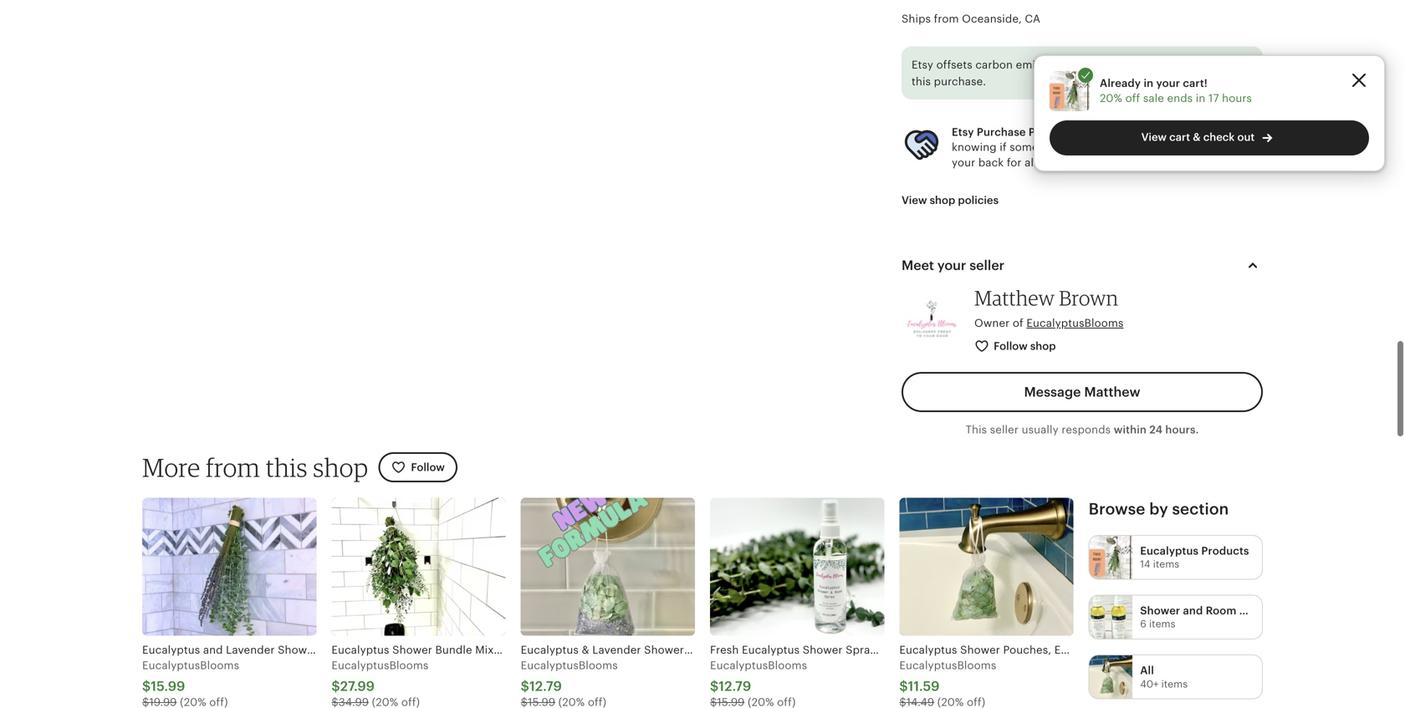 Task type: describe. For each thing, give the bounding box(es) containing it.
check
[[1204, 131, 1235, 143]]

eucalyptusblooms inside matthew brown owner of eucalyptusblooms
[[1027, 317, 1124, 330]]

11.59
[[908, 679, 940, 695]]

from for ships from oceanside, ca
[[934, 13, 959, 25]]

$ for the eucalyptus and lavender shower bundle | fresh eucalyptus bunch | easy care plants | fresh french lavender | shower eucalyptus and lavender 'image'
[[142, 679, 151, 695]]

fresh eucalyptus shower spray | shower bundle refresher spray | spa relaxation spray | room fragrance | fresh eucalyptus scent | linen spray image
[[710, 498, 885, 636]]

by
[[1150, 500, 1169, 518]]

section
[[1173, 500, 1229, 518]]

see more listings in the eucalyptus products section image
[[1090, 536, 1133, 579]]

1 horizontal spatial in
[[1196, 92, 1206, 105]]

wrong
[[1098, 141, 1132, 154]]

eucalyptus products 14 items
[[1141, 545, 1250, 570]]

your inside 'already in your cart! 20% off sale ends in 17 hours'
[[1157, 77, 1181, 89]]

ships from oceanside, ca
[[902, 13, 1041, 25]]

items inside eucalyptus products 14 items
[[1153, 559, 1180, 570]]

matthew brown image
[[902, 291, 965, 353]]

ends
[[1168, 92, 1193, 105]]

already
[[1100, 77, 1141, 89]]

eucalyptusblooms for fresh eucalyptus shower spray | shower bundle refresher spray | spa relaxation spray | room fragrance | fresh eucalyptus scent | linen spray image
[[710, 660, 807, 672]]

etsy for etsy offsets carbon emissions from shipping and packaging on this purchase.
[[912, 59, 934, 71]]

17
[[1209, 92, 1220, 105]]

off
[[1126, 92, 1141, 105]]

meet your seller
[[902, 258, 1005, 273]]

see more listings in the all section image
[[1090, 656, 1133, 699]]

within
[[1114, 424, 1147, 436]]

shop confidently on etsy knowing if something goes wrong with an order, we've got your back for all eligible purchases —
[[952, 126, 1262, 169]]

1 vertical spatial seller
[[990, 424, 1019, 436]]

all
[[1025, 156, 1037, 169]]

2 vertical spatial shop
[[313, 452, 368, 483]]

usually
[[1022, 424, 1059, 436]]

browse
[[1089, 500, 1146, 518]]

browse by section
[[1089, 500, 1229, 518]]

an
[[1161, 141, 1173, 154]]

shower
[[1141, 605, 1181, 617]]

spray
[[1240, 605, 1270, 617]]

follow for follow
[[411, 462, 445, 474]]

matthew brown owner of eucalyptusblooms
[[975, 286, 1124, 330]]

eligible
[[1040, 156, 1079, 169]]

room
[[1206, 605, 1237, 617]]

eucalyptusblooms for eucalyptus shower pouches, eucalyptus leaves, shower eucalyptus, indoor plant leaves, boho bathroom, rustic farmhouse decor, bathroom decor image
[[900, 660, 997, 672]]

24
[[1150, 424, 1163, 436]]

cart
[[1170, 131, 1191, 143]]

eucalyptusblooms link
[[1027, 317, 1124, 330]]

eucalyptusblooms for eucalyptus shower bundle mix, 3 types of eucaluptus, silver dollar, house plant, fresh eucalyptus plant, parvifolia eucalyptus, shower plant image
[[332, 660, 429, 672]]

hours
[[1223, 92, 1252, 105]]

6
[[1141, 619, 1147, 630]]

out
[[1238, 131, 1255, 143]]

responds
[[1062, 424, 1111, 436]]

of
[[1013, 317, 1024, 330]]

etsy inside shop confidently on etsy knowing if something goes wrong with an order, we've got your back for all eligible purchases —
[[1202, 126, 1223, 138]]

$ 12.79 for fresh eucalyptus shower spray | shower bundle refresher spray | spa relaxation spray | room fragrance | fresh eucalyptus scent | linen spray image
[[710, 679, 752, 695]]

already in your cart! 20% off sale ends in 17 hours
[[1100, 77, 1252, 105]]

eucalyptus shower pouches, eucalyptus leaves, shower eucalyptus, indoor plant leaves, boho bathroom, rustic farmhouse decor, bathroom decor image
[[900, 498, 1074, 636]]

and inside shower and room spray 6 items
[[1184, 605, 1203, 617]]

view cart & check out
[[1142, 131, 1255, 143]]

—
[[1140, 156, 1150, 169]]

back
[[979, 156, 1004, 169]]

see more listings in the shower and room spray section image
[[1090, 596, 1133, 639]]

etsy purchase protection:
[[952, 126, 1088, 138]]

emissions
[[1016, 59, 1069, 71]]

0 vertical spatial in
[[1144, 77, 1154, 89]]

this inside the 'etsy offsets carbon emissions from shipping and packaging on this purchase.'
[[912, 75, 931, 88]]

got
[[1244, 141, 1262, 154]]

0 horizontal spatial this
[[266, 452, 308, 483]]

cart!
[[1183, 77, 1208, 89]]

oceanside,
[[962, 13, 1022, 25]]

etsy offsets carbon emissions from shipping and packaging on this purchase.
[[912, 59, 1244, 88]]

with
[[1135, 141, 1158, 154]]

if
[[1000, 141, 1007, 154]]

order,
[[1176, 141, 1208, 154]]

confidently
[[1122, 126, 1182, 138]]

$ 12.79 for eucalyptus & lavender shower bath pouches | aromatherapy | shower eucalyptus | eucalyptus bundles | lavender buds | shower lavender pouch image
[[521, 679, 562, 695]]

view shop policies button
[[889, 185, 1012, 216]]

follow shop
[[994, 340, 1056, 353]]

we've
[[1211, 141, 1241, 154]]

hours.
[[1166, 424, 1199, 436]]

$ for eucalyptus & lavender shower bath pouches | aromatherapy | shower eucalyptus | eucalyptus bundles | lavender buds | shower lavender pouch image
[[521, 679, 530, 695]]

for
[[1007, 156, 1022, 169]]

14
[[1141, 559, 1151, 570]]

message
[[1024, 385, 1081, 400]]

matthew inside matthew brown owner of eucalyptusblooms
[[975, 286, 1055, 311]]

$ for eucalyptus shower pouches, eucalyptus leaves, shower eucalyptus, indoor plant leaves, boho bathroom, rustic farmhouse decor, bathroom decor image
[[900, 679, 908, 695]]

and inside the 'etsy offsets carbon emissions from shipping and packaging on this purchase.'
[[1149, 59, 1169, 71]]

message matthew
[[1024, 385, 1141, 400]]



Task type: locate. For each thing, give the bounding box(es) containing it.
0 vertical spatial this
[[912, 75, 931, 88]]

$ for fresh eucalyptus shower spray | shower bundle refresher spray | spa relaxation spray | room fragrance | fresh eucalyptus scent | linen spray image
[[710, 679, 719, 695]]

1 vertical spatial view
[[902, 194, 927, 207]]

eucalyptus
[[1141, 545, 1199, 558]]

0 vertical spatial your
[[1157, 77, 1181, 89]]

seller up owner
[[970, 258, 1005, 273]]

12.79
[[530, 679, 562, 695], [719, 679, 752, 695]]

view left the cart
[[1142, 131, 1167, 143]]

1 vertical spatial items
[[1150, 619, 1176, 630]]

shower and room spray 6 items
[[1141, 605, 1270, 630]]

view inside button
[[902, 194, 927, 207]]

15.99
[[151, 679, 185, 695]]

shop inside view shop policies button
[[930, 194, 956, 207]]

message matthew button
[[902, 372, 1263, 412]]

etsy
[[912, 59, 934, 71], [952, 126, 974, 138], [1202, 126, 1223, 138]]

1 horizontal spatial follow
[[994, 340, 1028, 353]]

in
[[1144, 77, 1154, 89], [1196, 92, 1206, 105]]

meet
[[902, 258, 934, 273]]

$ 15.99
[[142, 679, 185, 695]]

view for view cart & check out
[[1142, 131, 1167, 143]]

0 horizontal spatial view
[[902, 194, 927, 207]]

and left the room
[[1184, 605, 1203, 617]]

12.79 for eucalyptus & lavender shower bath pouches | aromatherapy | shower eucalyptus | eucalyptus bundles | lavender buds | shower lavender pouch image
[[530, 679, 562, 695]]

policies
[[958, 194, 999, 207]]

1 horizontal spatial 12.79
[[719, 679, 752, 695]]

your
[[1157, 77, 1181, 89], [952, 156, 976, 169], [938, 258, 967, 273]]

eucalyptusblooms for the eucalyptus and lavender shower bundle | fresh eucalyptus bunch | easy care plants | fresh french lavender | shower eucalyptus and lavender 'image'
[[142, 660, 239, 672]]

ships
[[902, 13, 931, 25]]

2 vertical spatial your
[[938, 258, 967, 273]]

0 vertical spatial items
[[1153, 559, 1180, 570]]

eucalyptus & lavender shower bath pouches | aromatherapy | shower eucalyptus | eucalyptus bundles | lavender buds | shower lavender pouch image
[[521, 498, 695, 636]]

2 horizontal spatial from
[[1072, 59, 1097, 71]]

on up hours
[[1230, 59, 1244, 71]]

follow shop button
[[962, 331, 1071, 362]]

0 horizontal spatial and
[[1149, 59, 1169, 71]]

in up 'sale'
[[1144, 77, 1154, 89]]

$
[[142, 679, 151, 695], [332, 679, 340, 695], [521, 679, 530, 695], [710, 679, 719, 695], [900, 679, 908, 695]]

shop for view
[[930, 194, 956, 207]]

0 vertical spatial from
[[934, 13, 959, 25]]

&
[[1193, 131, 1201, 143]]

3 $ from the left
[[521, 679, 530, 695]]

shop left the "policies"
[[930, 194, 956, 207]]

$ 27.99
[[332, 679, 375, 695]]

4 $ from the left
[[710, 679, 719, 695]]

1 vertical spatial and
[[1184, 605, 1203, 617]]

0 vertical spatial on
[[1230, 59, 1244, 71]]

from for more from this shop
[[206, 452, 260, 483]]

follow button
[[378, 453, 458, 483]]

and up 'already in your cart! 20% off sale ends in 17 hours'
[[1149, 59, 1169, 71]]

on inside the 'etsy offsets carbon emissions from shipping and packaging on this purchase.'
[[1230, 59, 1244, 71]]

follow inside button
[[994, 340, 1028, 353]]

shipping
[[1100, 59, 1146, 71]]

eucalyptusblooms for eucalyptus & lavender shower bath pouches | aromatherapy | shower eucalyptus | eucalyptus bundles | lavender buds | shower lavender pouch image
[[521, 660, 618, 672]]

2 horizontal spatial shop
[[1031, 340, 1056, 353]]

0 vertical spatial and
[[1149, 59, 1169, 71]]

on inside shop confidently on etsy knowing if something goes wrong with an order, we've got your back for all eligible purchases —
[[1185, 126, 1199, 138]]

goes
[[1070, 141, 1095, 154]]

your inside dropdown button
[[938, 258, 967, 273]]

27.99
[[340, 679, 375, 695]]

1 horizontal spatial this
[[912, 75, 931, 88]]

your inside shop confidently on etsy knowing if something goes wrong with an order, we've got your back for all eligible purchases —
[[952, 156, 976, 169]]

and
[[1149, 59, 1169, 71], [1184, 605, 1203, 617]]

etsy left offsets on the right top of page
[[912, 59, 934, 71]]

purchase
[[977, 126, 1026, 138]]

eucalyptus shower bundle mix, 3 types of eucaluptus, silver dollar, house plant, fresh eucalyptus plant, parvifolia eucalyptus, shower plant image
[[332, 498, 506, 636]]

1 horizontal spatial view
[[1142, 131, 1167, 143]]

items
[[1153, 559, 1180, 570], [1150, 619, 1176, 630], [1162, 679, 1188, 690]]

knowing
[[952, 141, 997, 154]]

0 vertical spatial seller
[[970, 258, 1005, 273]]

follow inside button
[[411, 462, 445, 474]]

view for view shop policies
[[902, 194, 927, 207]]

view cart & check out link
[[1050, 121, 1370, 156]]

2 $ 12.79 from the left
[[710, 679, 752, 695]]

$ for eucalyptus shower bundle mix, 3 types of eucaluptus, silver dollar, house plant, fresh eucalyptus plant, parvifolia eucalyptus, shower plant image
[[332, 679, 340, 695]]

1 horizontal spatial matthew
[[1085, 385, 1141, 400]]

seller right "this"
[[990, 424, 1019, 436]]

2 $ from the left
[[332, 679, 340, 695]]

0 horizontal spatial 12.79
[[530, 679, 562, 695]]

view left the "policies"
[[902, 194, 927, 207]]

0 horizontal spatial shop
[[313, 452, 368, 483]]

40+
[[1141, 679, 1159, 690]]

2 vertical spatial from
[[206, 452, 260, 483]]

etsy up knowing
[[952, 126, 974, 138]]

1 $ from the left
[[142, 679, 151, 695]]

1 vertical spatial this
[[266, 452, 308, 483]]

0 vertical spatial view
[[1142, 131, 1167, 143]]

0 horizontal spatial etsy
[[912, 59, 934, 71]]

$ 12.79
[[521, 679, 562, 695], [710, 679, 752, 695]]

your right meet
[[938, 258, 967, 273]]

1 vertical spatial from
[[1072, 59, 1097, 71]]

1 vertical spatial follow
[[411, 462, 445, 474]]

1 vertical spatial on
[[1185, 126, 1199, 138]]

purchase.
[[934, 75, 987, 88]]

shop down matthew brown owner of eucalyptusblooms
[[1031, 340, 1056, 353]]

0 vertical spatial shop
[[930, 194, 956, 207]]

items down shower
[[1150, 619, 1176, 630]]

all 40+ items
[[1141, 665, 1188, 690]]

$ 11.59
[[900, 679, 940, 695]]

1 horizontal spatial on
[[1230, 59, 1244, 71]]

1 vertical spatial in
[[1196, 92, 1206, 105]]

2 12.79 from the left
[[719, 679, 752, 695]]

sale
[[1144, 92, 1165, 105]]

all
[[1141, 665, 1155, 677]]

from right ships
[[934, 13, 959, 25]]

eucalyptusblooms
[[1027, 317, 1124, 330], [142, 660, 239, 672], [332, 660, 429, 672], [521, 660, 618, 672], [710, 660, 807, 672], [900, 660, 997, 672]]

offsets
[[937, 59, 973, 71]]

more from this shop
[[142, 452, 368, 483]]

5 $ from the left
[[900, 679, 908, 695]]

brown
[[1059, 286, 1119, 311]]

0 horizontal spatial in
[[1144, 77, 1154, 89]]

matthew up within
[[1085, 385, 1141, 400]]

2 horizontal spatial etsy
[[1202, 126, 1223, 138]]

1 vertical spatial matthew
[[1085, 385, 1141, 400]]

from right more
[[206, 452, 260, 483]]

1 vertical spatial your
[[952, 156, 976, 169]]

view
[[1142, 131, 1167, 143], [902, 194, 927, 207]]

in left the 17
[[1196, 92, 1206, 105]]

purchases
[[1082, 156, 1137, 169]]

items inside all 40+ items
[[1162, 679, 1188, 690]]

view shop policies
[[902, 194, 999, 207]]

products
[[1202, 545, 1250, 558]]

more
[[142, 452, 200, 483]]

on
[[1230, 59, 1244, 71], [1185, 126, 1199, 138]]

from inside the 'etsy offsets carbon emissions from shipping and packaging on this purchase.'
[[1072, 59, 1097, 71]]

packaging
[[1172, 59, 1227, 71]]

etsy inside the 'etsy offsets carbon emissions from shipping and packaging on this purchase.'
[[912, 59, 934, 71]]

protection:
[[1029, 126, 1088, 138]]

1 12.79 from the left
[[530, 679, 562, 695]]

shop
[[930, 194, 956, 207], [1031, 340, 1056, 353], [313, 452, 368, 483]]

1 $ 12.79 from the left
[[521, 679, 562, 695]]

this
[[966, 424, 987, 436]]

0 horizontal spatial matthew
[[975, 286, 1055, 311]]

0 horizontal spatial on
[[1185, 126, 1199, 138]]

1 horizontal spatial and
[[1184, 605, 1203, 617]]

on up order,
[[1185, 126, 1199, 138]]

shop for follow
[[1031, 340, 1056, 353]]

this
[[912, 75, 931, 88], [266, 452, 308, 483]]

1 horizontal spatial from
[[934, 13, 959, 25]]

your up ends
[[1157, 77, 1181, 89]]

carbon
[[976, 59, 1013, 71]]

0 vertical spatial follow
[[994, 340, 1028, 353]]

shop
[[1091, 126, 1119, 138]]

1 horizontal spatial shop
[[930, 194, 956, 207]]

something
[[1010, 141, 1067, 154]]

items right 40+
[[1162, 679, 1188, 690]]

1 horizontal spatial $ 12.79
[[710, 679, 752, 695]]

2 vertical spatial items
[[1162, 679, 1188, 690]]

0 horizontal spatial follow
[[411, 462, 445, 474]]

12.79 for fresh eucalyptus shower spray | shower bundle refresher spray | spa relaxation spray | room fragrance | fresh eucalyptus scent | linen spray image
[[719, 679, 752, 695]]

0 horizontal spatial from
[[206, 452, 260, 483]]

meet your seller button
[[887, 246, 1278, 286]]

1 vertical spatial shop
[[1031, 340, 1056, 353]]

seller inside dropdown button
[[970, 258, 1005, 273]]

this seller usually responds within 24 hours.
[[966, 424, 1199, 436]]

ca
[[1025, 13, 1041, 25]]

1 horizontal spatial etsy
[[952, 126, 974, 138]]

0 vertical spatial matthew
[[975, 286, 1055, 311]]

owner
[[975, 317, 1010, 330]]

etsy for etsy purchase protection:
[[952, 126, 974, 138]]

20%
[[1100, 92, 1123, 105]]

0 horizontal spatial $ 12.79
[[521, 679, 562, 695]]

items down the eucalyptus
[[1153, 559, 1180, 570]]

items inside shower and room spray 6 items
[[1150, 619, 1176, 630]]

eucalyptus and lavender shower bundle | fresh eucalyptus bunch | easy care plants | fresh french lavender | shower eucalyptus and lavender image
[[142, 498, 317, 636]]

shop left follow button on the bottom of page
[[313, 452, 368, 483]]

matthew inside button
[[1085, 385, 1141, 400]]

shop inside follow shop button
[[1031, 340, 1056, 353]]

from left shipping
[[1072, 59, 1097, 71]]

your down knowing
[[952, 156, 976, 169]]

etsy right &
[[1202, 126, 1223, 138]]

follow for follow shop
[[994, 340, 1028, 353]]

follow
[[994, 340, 1028, 353], [411, 462, 445, 474]]

from
[[934, 13, 959, 25], [1072, 59, 1097, 71], [206, 452, 260, 483]]

matthew up of
[[975, 286, 1055, 311]]



Task type: vqa. For each thing, say whether or not it's contained in the screenshot.
THE 5
no



